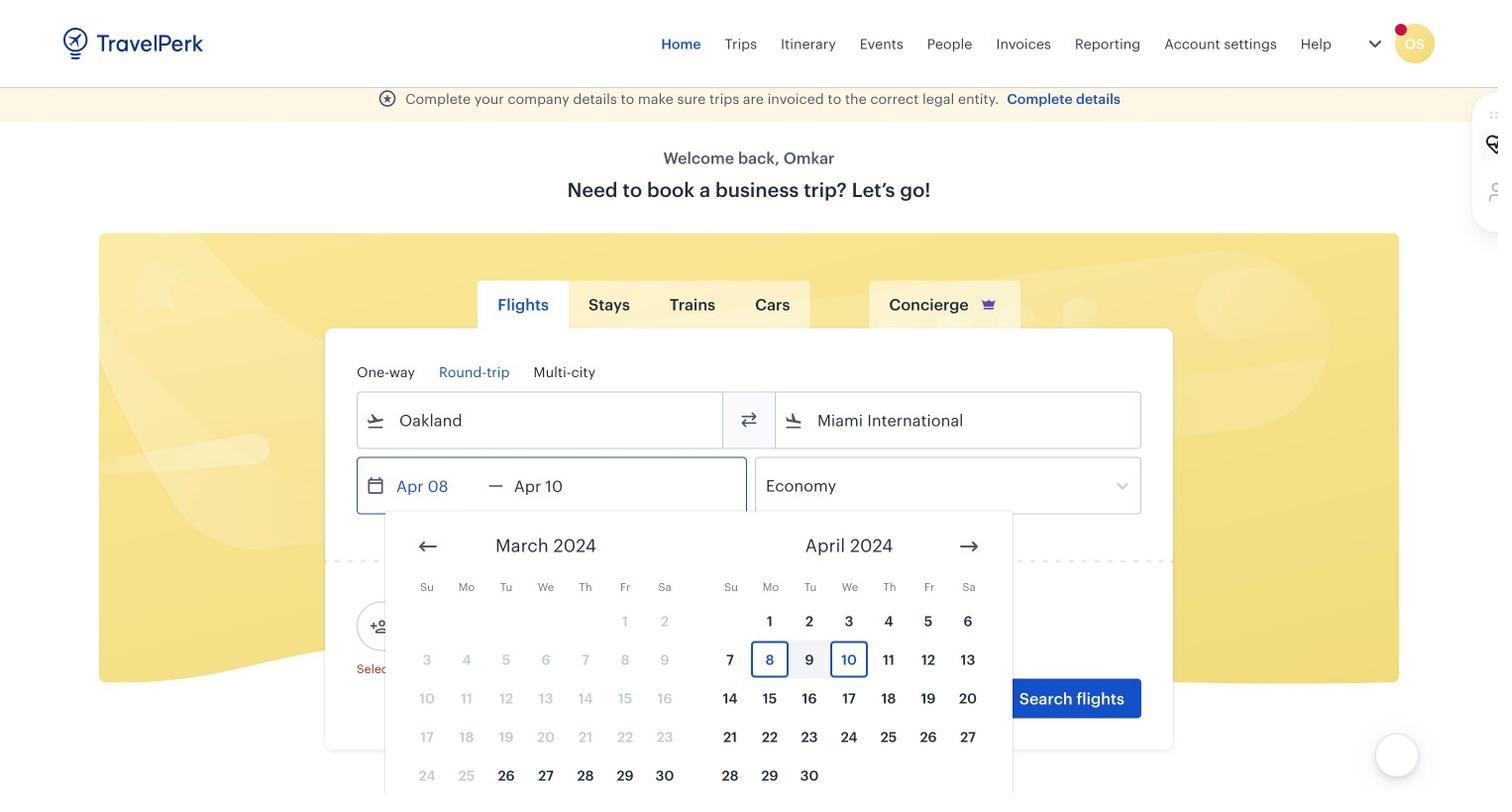Task type: describe. For each thing, give the bounding box(es) containing it.
To search field
[[804, 405, 1115, 437]]

From search field
[[386, 405, 697, 437]]

Return text field
[[503, 458, 606, 514]]

move backward to switch to the previous month. image
[[416, 535, 440, 559]]

calendar application
[[386, 512, 1499, 794]]



Task type: locate. For each thing, give the bounding box(es) containing it.
Add first traveler search field
[[390, 611, 596, 643]]

move forward to switch to the next month. image
[[958, 535, 981, 559]]

Depart text field
[[386, 458, 489, 514]]



